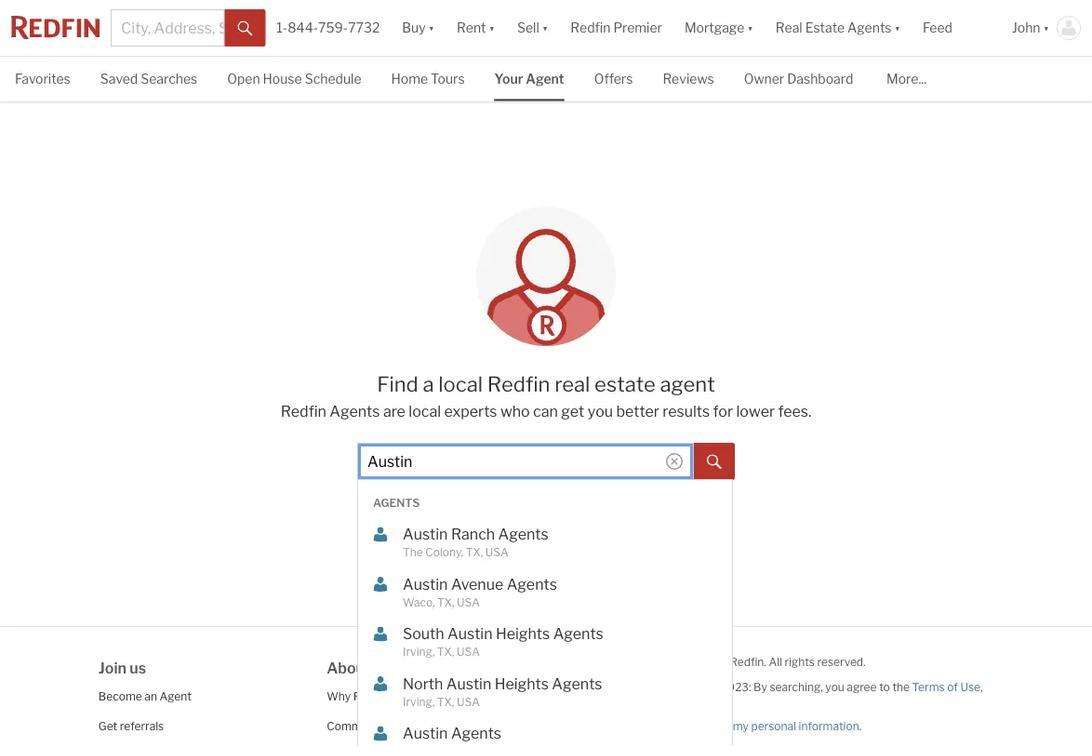 Task type: locate. For each thing, give the bounding box(es) containing it.
real
[[555, 371, 590, 396]]

tx, right the waco,
[[437, 595, 455, 609]]

agents inside find a local redfin real estate agent redfin agents are local experts who can get you better results for lower fees.
[[330, 402, 380, 420]]

0 horizontal spatial redfin
[[281, 402, 326, 420]]

3 ▾ from the left
[[542, 20, 548, 36]]

austin right north
[[446, 674, 492, 692]]

agents down austin avenue agents link
[[553, 625, 604, 643]]

agree
[[847, 680, 877, 693]]

7732
[[348, 20, 380, 36]]

agent right your
[[526, 71, 564, 87]]

open
[[227, 71, 260, 87]]

usa inside south austin heights agents irving, tx, usa
[[457, 645, 480, 659]]

dashboard
[[787, 71, 854, 87]]

schedule
[[305, 71, 361, 87]]

information
[[799, 719, 859, 732]]

personal
[[751, 719, 796, 732]]

tx, inside austin ranch agents the colony, tx, usa
[[466, 545, 483, 559]]

find
[[377, 371, 418, 396]]

usa inside austin ranch agents the colony, tx, usa
[[486, 545, 509, 559]]

contact
[[479, 689, 521, 703]]

searches
[[141, 71, 197, 87]]

austin ranch agents the colony, tx, usa
[[403, 525, 549, 559]]

0 vertical spatial heights
[[496, 625, 550, 643]]

tx, down north
[[437, 695, 454, 708]]

844-
[[288, 20, 318, 36]]

1 ▾ from the left
[[429, 20, 435, 36]]

▾ right mortgage
[[747, 20, 753, 36]]

your agent link
[[495, 57, 564, 99]]

1 horizontal spatial us
[[374, 659, 391, 677]]

usa inside north austin heights agents irving, tx, usa
[[457, 695, 480, 708]]

tx, down south
[[437, 645, 454, 659]]

can
[[533, 402, 558, 420]]

tours
[[431, 71, 465, 87]]

agents left are
[[330, 402, 380, 420]]

0 horizontal spatial you
[[588, 402, 613, 420]]

a
[[423, 371, 434, 396]]

ranch
[[451, 525, 495, 543]]

rent ▾
[[457, 20, 495, 36]]

tx, down ranch
[[466, 545, 483, 559]]

heights
[[496, 625, 550, 643], [495, 674, 549, 692]]

usa down ranch
[[486, 545, 509, 559]]

irving,
[[403, 645, 435, 659], [403, 695, 435, 708]]

updated
[[631, 680, 676, 693]]

2 irving, from the top
[[403, 695, 435, 708]]

usa
[[486, 545, 509, 559], [457, 595, 480, 609], [457, 645, 480, 659], [457, 695, 480, 708]]

agents inside north austin heights agents irving, tx, usa
[[552, 674, 602, 692]]

▾ for sell ▾
[[542, 20, 548, 36]]

▾ right sell
[[542, 20, 548, 36]]

▾ right buy
[[429, 20, 435, 36]]

usa down avenue
[[457, 595, 480, 609]]

usa up north austin heights agents irving, tx, usa at bottom
[[457, 645, 480, 659]]

austin down north
[[403, 724, 448, 742]]

austin down austin avenue agents waco, tx, usa
[[448, 625, 493, 643]]

▾ right john
[[1044, 20, 1050, 36]]

tx, for south
[[437, 645, 454, 659]]

your
[[495, 71, 523, 87]]

you right get
[[588, 402, 613, 420]]

tx, inside south austin heights agents irving, tx, usa
[[437, 645, 454, 659]]

austin for avenue
[[403, 575, 448, 593]]

saved searches
[[100, 71, 197, 87]]

4 ▾ from the left
[[747, 20, 753, 36]]

redfin inside button
[[571, 20, 611, 36]]

contact us
[[479, 689, 537, 703]]

▾ inside rent ▾ dropdown button
[[489, 20, 495, 36]]

1 vertical spatial heights
[[495, 674, 549, 692]]

get referrals button
[[98, 719, 164, 733]]

agents inside dropdown button
[[848, 20, 892, 36]]

1 horizontal spatial redfin
[[487, 371, 550, 396]]

are
[[383, 402, 406, 420]]

waco,
[[403, 595, 435, 609]]

austin
[[403, 525, 448, 543], [403, 575, 448, 593], [448, 625, 493, 643], [446, 674, 492, 692], [403, 724, 448, 742]]

agents inside austin ranch agents the colony, tx, usa
[[498, 525, 549, 543]]

redfin up who
[[487, 371, 550, 396]]

1 irving, from the top
[[403, 645, 435, 659]]

▾ for buy ▾
[[429, 20, 435, 36]]

austin ranch agents link
[[403, 525, 676, 544]]

irving, inside north austin heights agents irving, tx, usa
[[403, 695, 435, 708]]

usa up help
[[457, 695, 480, 708]]

submit search image right clear input button
[[707, 455, 722, 469]]

irving, down north
[[403, 695, 435, 708]]

0 horizontal spatial us
[[130, 659, 146, 677]]

become an agent
[[98, 689, 192, 703]]

heights inside north austin heights agents irving, tx, usa
[[495, 674, 549, 692]]

tx,
[[466, 545, 483, 559], [437, 595, 455, 609], [437, 645, 454, 659], [437, 695, 454, 708]]

▾ right rent
[[489, 20, 495, 36]]

▾ left 'feed'
[[895, 20, 901, 36]]

do not sell or share my personal information .
[[631, 719, 862, 732]]

terms of use link
[[912, 680, 981, 693]]

home tours
[[391, 71, 465, 87]]

buy ▾ button
[[402, 0, 435, 56]]

submit search image
[[238, 21, 252, 36], [707, 455, 722, 469]]

us up 'redfin?' at the bottom left
[[374, 659, 391, 677]]

submit search image left 1-
[[238, 21, 252, 36]]

local down the a
[[409, 402, 441, 420]]

austin up the
[[403, 525, 448, 543]]

▾
[[429, 20, 435, 36], [489, 20, 495, 36], [542, 20, 548, 36], [747, 20, 753, 36], [895, 20, 901, 36], [1044, 20, 1050, 36]]

irving, down south
[[403, 645, 435, 659]]

0 vertical spatial agent
[[526, 71, 564, 87]]

real estate agents ▾ button
[[765, 0, 912, 56]]

▾ inside buy ▾ dropdown button
[[429, 20, 435, 36]]

1 vertical spatial submit search image
[[707, 455, 722, 469]]

agent right an
[[160, 689, 192, 703]]

▾ inside sell ▾ dropdown button
[[542, 20, 548, 36]]

5 ▾ from the left
[[895, 20, 901, 36]]

house
[[263, 71, 302, 87]]

1 vertical spatial agent
[[160, 689, 192, 703]]

open house schedule link
[[227, 57, 361, 99]]

buy
[[402, 20, 426, 36]]

redfin?
[[353, 689, 393, 703]]

1 vertical spatial redfin
[[487, 371, 550, 396]]

rent
[[457, 20, 486, 36]]

City, Address, School, Agent, ZIP search field
[[111, 9, 225, 47]]

local up experts
[[439, 371, 483, 396]]

2 vertical spatial redfin
[[281, 402, 326, 420]]

us right join
[[130, 659, 146, 677]]

0 vertical spatial irving,
[[403, 645, 435, 659]]

reserved.
[[817, 655, 866, 668]]

2 us from the left
[[374, 659, 391, 677]]

updated january 2023: by searching, you agree to the terms of use
[[631, 680, 981, 693]]

austin inside austin ranch agents the colony, tx, usa
[[403, 525, 448, 543]]

▾ for mortgage ▾
[[747, 20, 753, 36]]

you down reserved.
[[826, 680, 845, 693]]

sell ▾
[[517, 20, 548, 36]]

0 vertical spatial submit search image
[[238, 21, 252, 36]]

join
[[98, 659, 127, 677]]

results
[[663, 402, 710, 420]]

0 vertical spatial redfin
[[571, 20, 611, 36]]

agent
[[660, 371, 715, 396]]

buy ▾
[[402, 20, 435, 36]]

find a local redfin real estate agent redfin agents are local experts who can get you better results for lower fees.
[[281, 371, 812, 420]]

redfin left are
[[281, 402, 326, 420]]

heights inside south austin heights agents irving, tx, usa
[[496, 625, 550, 643]]

use
[[961, 680, 981, 693]]

austin inside austin avenue agents waco, tx, usa
[[403, 575, 448, 593]]

premier
[[614, 20, 662, 36]]

2 horizontal spatial redfin
[[571, 20, 611, 36]]

agents right ranch
[[498, 525, 549, 543]]

tx, inside north austin heights agents irving, tx, usa
[[437, 695, 454, 708]]

2 ▾ from the left
[[489, 20, 495, 36]]

tx, for north
[[437, 695, 454, 708]]

agents down austin ranch agents link
[[507, 575, 557, 593]]

, and
[[631, 680, 983, 707]]

▾ inside mortgage ▾ dropdown button
[[747, 20, 753, 36]]

1 us from the left
[[130, 659, 146, 677]]

redfin
[[571, 20, 611, 36], [487, 371, 550, 396], [281, 402, 326, 420]]

your agent
[[495, 71, 564, 87]]

0 horizontal spatial agent
[[160, 689, 192, 703]]

0 vertical spatial you
[[588, 402, 613, 420]]

john ▾
[[1012, 20, 1050, 36]]

home
[[391, 71, 428, 87]]

6 ▾ from the left
[[1044, 20, 1050, 36]]

agents right estate
[[848, 20, 892, 36]]

irving, inside south austin heights agents irving, tx, usa
[[403, 645, 435, 659]]

agents right the us at bottom left
[[552, 674, 602, 692]]

feed button
[[912, 0, 1001, 56]]

searching,
[[770, 680, 823, 693]]

austin up the waco,
[[403, 575, 448, 593]]

become
[[98, 689, 142, 703]]

agents down contact
[[451, 724, 502, 742]]

1 vertical spatial irving,
[[403, 695, 435, 708]]

us for about us
[[374, 659, 391, 677]]

redfin left premier at the top of page
[[571, 20, 611, 36]]

you inside find a local redfin real estate agent redfin agents are local experts who can get you better results for lower fees.
[[588, 402, 613, 420]]

1 vertical spatial you
[[826, 680, 845, 693]]

1 horizontal spatial you
[[826, 680, 845, 693]]

help center button
[[479, 719, 541, 733]]



Task type: describe. For each thing, give the bounding box(es) containing it.
agents inside austin avenue agents waco, tx, usa
[[507, 575, 557, 593]]

sell ▾ button
[[506, 0, 559, 56]]

south
[[403, 625, 444, 643]]

referrals
[[120, 719, 164, 733]]

north
[[403, 674, 443, 692]]

lower
[[736, 402, 775, 420]]

fees.
[[778, 402, 812, 420]]

get referrals
[[98, 719, 164, 733]]

tx, inside austin avenue agents waco, tx, usa
[[437, 595, 455, 609]]

us for join us
[[130, 659, 146, 677]]

join us
[[98, 659, 146, 677]]

the
[[893, 680, 910, 693]]

more...
[[887, 71, 927, 87]]

tx, for austin
[[466, 545, 483, 559]]

owner dashboard link
[[744, 57, 854, 99]]

1 horizontal spatial agent
[[526, 71, 564, 87]]

austin inside south austin heights agents irving, tx, usa
[[448, 625, 493, 643]]

usa for south
[[457, 645, 480, 659]]

north austin heights agents link
[[403, 674, 676, 693]]

1 vertical spatial local
[[409, 402, 441, 420]]

austin avenue agents waco, tx, usa
[[403, 575, 557, 609]]

get
[[561, 402, 585, 420]]

usa for austin
[[486, 545, 509, 559]]

estate
[[595, 371, 656, 396]]

why redfin? button
[[327, 689, 393, 703]]

search input image
[[666, 453, 683, 470]]

about
[[327, 659, 371, 677]]

0 vertical spatial local
[[439, 371, 483, 396]]

austin for ranch
[[403, 525, 448, 543]]

estate
[[805, 20, 845, 36]]

north austin heights agents irving, tx, usa
[[403, 674, 602, 708]]

do not sell or share my personal information link
[[631, 719, 859, 732]]

real estate agents ▾
[[776, 20, 901, 36]]

austin for agents
[[403, 724, 448, 742]]

or
[[688, 719, 699, 732]]

1-844-759-7732 link
[[277, 20, 380, 36]]

▾ for rent ▾
[[489, 20, 495, 36]]

not
[[648, 719, 666, 732]]

.
[[859, 719, 862, 732]]

,
[[981, 680, 983, 693]]

us
[[523, 689, 537, 703]]

owner dashboard
[[744, 71, 854, 87]]

▾ for john ▾
[[1044, 20, 1050, 36]]

▾ inside the 'real estate agents ▾' link
[[895, 20, 901, 36]]

heights for south
[[496, 625, 550, 643]]

agents up the
[[373, 496, 420, 509]]

reviews
[[663, 71, 714, 87]]

austin inside north austin heights agents irving, tx, usa
[[446, 674, 492, 692]]

contact us button
[[479, 689, 537, 703]]

help
[[479, 719, 503, 733]]

terms
[[912, 680, 945, 693]]

and
[[631, 694, 651, 707]]

redfin premier button
[[559, 0, 674, 56]]

south austin heights agents link
[[403, 625, 676, 643]]

0 horizontal spatial submit search image
[[238, 21, 252, 36]]

austin agents
[[403, 724, 502, 742]]

redfin.
[[730, 655, 767, 668]]

south austin heights agents irving, tx, usa
[[403, 625, 604, 659]]

agents inside south austin heights agents irving, tx, usa
[[553, 625, 604, 643]]

experts
[[444, 402, 497, 420]]

rent ▾ button
[[446, 0, 506, 56]]

redfin. all rights reserved.
[[727, 655, 866, 668]]

colony,
[[425, 545, 464, 559]]

rent ▾ button
[[457, 0, 495, 56]]

irving, for north austin heights agents
[[403, 695, 435, 708]]

do
[[631, 719, 646, 732]]

to
[[879, 680, 890, 693]]

usa for north
[[457, 695, 480, 708]]

heights for north
[[495, 674, 549, 692]]

usa inside austin avenue agents waco, tx, usa
[[457, 595, 480, 609]]

1-
[[277, 20, 288, 36]]

center
[[505, 719, 541, 733]]

real estate agents ▾ link
[[776, 0, 901, 56]]

for
[[713, 402, 733, 420]]

mortgage ▾ button
[[674, 0, 765, 56]]

share
[[701, 719, 730, 732]]

sell
[[668, 719, 686, 732]]

an
[[144, 689, 157, 703]]

who
[[501, 402, 530, 420]]

home tours link
[[391, 57, 465, 99]]

saved
[[100, 71, 138, 87]]

community impact button
[[327, 719, 426, 733]]

2023:
[[721, 680, 751, 693]]

my
[[733, 719, 749, 732]]

saved searches link
[[100, 57, 197, 99]]

irving, for south austin heights agents
[[403, 645, 435, 659]]

sell
[[517, 20, 539, 36]]

1 horizontal spatial submit search image
[[707, 455, 722, 469]]

about us
[[327, 659, 391, 677]]

austin avenue agents link
[[403, 575, 676, 593]]

real
[[776, 20, 803, 36]]

favorites link
[[15, 57, 70, 99]]

why
[[327, 689, 351, 703]]

1-844-759-7732
[[277, 20, 380, 36]]

offers
[[594, 71, 633, 87]]

offers link
[[594, 57, 633, 99]]

Find Redfin real estate agents in your area search field
[[357, 443, 694, 480]]

clear input button
[[666, 453, 683, 470]]

community
[[327, 719, 387, 733]]

open house schedule
[[227, 71, 361, 87]]

feed
[[923, 20, 953, 36]]

redfin premier
[[571, 20, 662, 36]]

help center
[[479, 719, 541, 733]]

sell ▾ button
[[517, 0, 548, 56]]



Task type: vqa. For each thing, say whether or not it's contained in the screenshot.
▾ corresponding to Sell ▾
yes



